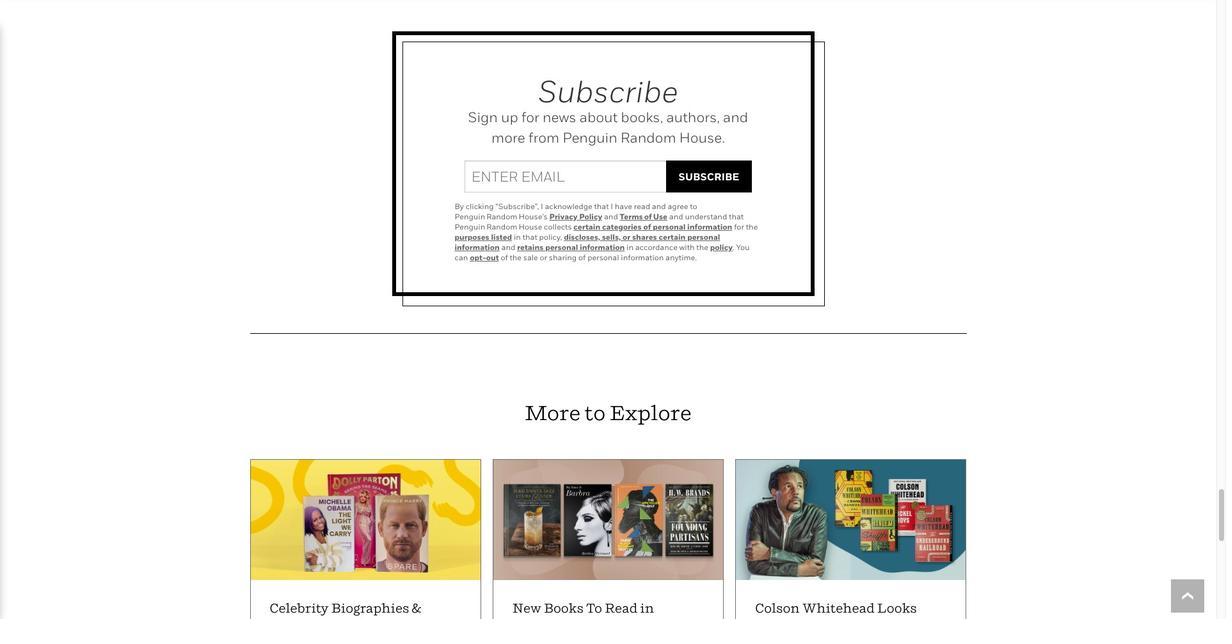 Task type: vqa. For each thing, say whether or not it's contained in the screenshot.
Twinkle, Twinkle Little Star link in the top of the page
no



Task type: describe. For each thing, give the bounding box(es) containing it.
and understand that penguin random house collects
[[455, 212, 744, 232]]

accordance
[[635, 243, 678, 252]]

terms of use link
[[620, 212, 668, 221]]

for inside subscribe sign up for news about books, authors, and more from penguin random house.
[[522, 109, 540, 125]]

authors,
[[666, 109, 720, 125]]

november
[[513, 619, 580, 620]]

random
[[621, 129, 676, 146]]

information down sells,
[[580, 243, 625, 252]]

for inside certain categories of personal information for the purposes listed in that policy,
[[734, 222, 744, 232]]

collects
[[544, 222, 572, 232]]

celebrity
[[270, 601, 329, 616]]

that inside and understand that penguin random house collects
[[729, 212, 744, 221]]

have
[[615, 202, 632, 211]]

subscribe for subscribe sign up for news about books, authors, and more from penguin random house.
[[538, 72, 678, 109]]

retains
[[517, 243, 544, 252]]

anytime.
[[666, 253, 697, 262]]

"subscribe",
[[496, 202, 539, 211]]

whitehead
[[803, 601, 875, 616]]

policy link
[[710, 243, 733, 252]]

celebrity biographies & memoirs link
[[243, 460, 481, 620]]

1 i from the left
[[541, 202, 543, 211]]

1 horizontal spatial of
[[579, 253, 586, 262]]

more to explore
[[525, 401, 692, 425]]

back
[[755, 619, 787, 620]]

explore
[[610, 401, 692, 425]]

agree
[[668, 202, 688, 211]]

subscribe button
[[666, 161, 752, 193]]

by
[[455, 202, 464, 211]]

listed
[[491, 232, 512, 242]]

books
[[544, 601, 584, 616]]

news
[[543, 109, 576, 125]]

by clicking "subscribe", i acknowledge that i have read and agree to penguin random house's
[[455, 202, 697, 221]]

sale
[[523, 253, 538, 262]]

that inside certain categories of personal information for the purposes listed in that policy,
[[523, 232, 538, 242]]

privacy policy link
[[550, 212, 602, 221]]

house.
[[679, 129, 725, 146]]

information inside discloses, sells, or shares certain personal information
[[455, 243, 500, 252]]

that inside by clicking "subscribe", i acknowledge that i have read and agree to penguin random house's
[[594, 202, 609, 211]]

memoirs
[[270, 619, 329, 620]]

. you can
[[455, 243, 750, 262]]

shares
[[632, 232, 657, 242]]

subscribe for subscribe
[[679, 170, 740, 183]]

sells,
[[602, 232, 621, 242]]

with
[[679, 243, 695, 252]]

you
[[736, 243, 750, 252]]

privacy
[[550, 212, 578, 221]]

can
[[455, 253, 468, 262]]

information down accordance
[[621, 253, 664, 262]]

in inside certain categories of personal information for the purposes listed in that policy,
[[514, 232, 521, 242]]

celebrity biographies & memoirs
[[270, 601, 421, 620]]

&
[[412, 601, 421, 616]]

penguin random house
[[455, 222, 542, 232]]

colson whitehead looks back link
[[729, 460, 967, 620]]

2 i from the left
[[611, 202, 613, 211]]

more
[[525, 401, 581, 425]]

about
[[580, 109, 618, 125]]

new
[[513, 601, 541, 616]]

.
[[733, 243, 735, 252]]

and inside subscribe sign up for news about books, authors, and more from penguin random house.
[[723, 109, 748, 125]]

personal up the sharing
[[545, 243, 578, 252]]

personal inside certain categories of personal information for the purposes listed in that policy,
[[653, 222, 686, 232]]

personal down 'and retains personal information in accordance with the policy'
[[588, 253, 619, 262]]

discloses, sells, or shares certain personal information link
[[455, 232, 720, 252]]

up
[[501, 109, 518, 125]]

colson whitehead looks back
[[755, 601, 917, 620]]

1 vertical spatial the
[[697, 243, 708, 252]]

to
[[586, 601, 602, 616]]



Task type: locate. For each thing, give the bounding box(es) containing it.
information
[[688, 222, 732, 232], [455, 243, 500, 252], [580, 243, 625, 252], [621, 253, 664, 262]]

1 vertical spatial subscribe
[[679, 170, 740, 183]]

subscribe sign up for news about books, authors, and more from penguin random house.
[[468, 72, 748, 146]]

understand
[[685, 212, 727, 221]]

read
[[634, 202, 650, 211]]

subscribe inside button
[[679, 170, 740, 183]]

personal
[[653, 222, 686, 232], [688, 232, 720, 242], [545, 243, 578, 252], [588, 253, 619, 262]]

to right more
[[585, 401, 606, 425]]

privacy policy and terms of use
[[550, 212, 668, 221]]

of
[[644, 222, 651, 232], [501, 253, 508, 262], [579, 253, 586, 262]]

for right up
[[522, 109, 540, 125]]

of up shares
[[644, 222, 651, 232]]

0 vertical spatial subscribe
[[538, 72, 678, 109]]

1 vertical spatial in
[[627, 243, 634, 252]]

for
[[522, 109, 540, 125], [734, 222, 744, 232]]

and inside by clicking "subscribe", i acknowledge that i have read and agree to penguin random house's
[[652, 202, 666, 211]]

2 vertical spatial the
[[510, 253, 522, 262]]

and right read at the right top
[[652, 202, 666, 211]]

and down listed
[[502, 243, 515, 252]]

0 horizontal spatial of
[[501, 253, 508, 262]]

certain categories of personal information for the purposes listed in that policy,
[[455, 222, 758, 242]]

to right 'agree'
[[690, 202, 697, 211]]

or down categories
[[623, 232, 631, 242]]

policy,
[[539, 232, 562, 242]]

to
[[690, 202, 697, 211], [585, 401, 606, 425]]

0 vertical spatial in
[[514, 232, 521, 242]]

opt-
[[470, 253, 486, 262]]

discloses, sells, or shares certain personal information
[[455, 232, 720, 252]]

0 vertical spatial that
[[594, 202, 609, 211]]

purposes
[[455, 232, 489, 242]]

1 horizontal spatial to
[[690, 202, 697, 211]]

opt-out of the sale or sharing of personal information anytime.
[[470, 253, 697, 262]]

subscribe up the penguin
[[538, 72, 678, 109]]

penguin random house's
[[455, 212, 548, 221]]

2 horizontal spatial in
[[640, 601, 654, 616]]

colson
[[755, 601, 800, 616]]

subscribe down house.
[[679, 170, 740, 183]]

1 vertical spatial for
[[734, 222, 744, 232]]

sign
[[468, 109, 498, 125]]

clicking
[[466, 202, 494, 211]]

0 vertical spatial for
[[522, 109, 540, 125]]

purposes listed link
[[455, 232, 512, 242]]

information up opt- on the left
[[455, 243, 500, 252]]

2 vertical spatial that
[[523, 232, 538, 242]]

in for new books to read in november
[[640, 601, 654, 616]]

1 horizontal spatial subscribe
[[679, 170, 740, 183]]

0 horizontal spatial the
[[510, 253, 522, 262]]

discloses,
[[564, 232, 600, 242]]

1 horizontal spatial or
[[623, 232, 631, 242]]

the inside certain categories of personal information for the purposes listed in that policy,
[[746, 222, 758, 232]]

from
[[529, 129, 560, 146]]

of for personal
[[644, 222, 651, 232]]

certain
[[574, 222, 600, 232], [659, 232, 686, 242]]

in
[[514, 232, 521, 242], [627, 243, 634, 252], [640, 601, 654, 616]]

1 horizontal spatial in
[[627, 243, 634, 252]]

or right sale
[[540, 253, 547, 262]]

ENTER EMAIL email field
[[464, 161, 667, 193]]

certain inside certain categories of personal information for the purposes listed in that policy,
[[574, 222, 600, 232]]

the left sale
[[510, 253, 522, 262]]

and inside and understand that penguin random house collects
[[669, 212, 683, 221]]

2 horizontal spatial that
[[729, 212, 744, 221]]

certain up with
[[659, 232, 686, 242]]

1 vertical spatial or
[[540, 253, 547, 262]]

2 vertical spatial in
[[640, 601, 654, 616]]

terms of use
[[620, 212, 668, 221]]

for up you
[[734, 222, 744, 232]]

certain down policy
[[574, 222, 600, 232]]

personal down 'agree'
[[653, 222, 686, 232]]

categories
[[602, 222, 642, 232]]

information down understand
[[688, 222, 732, 232]]

i up privacy policy and terms of use
[[611, 202, 613, 211]]

that right understand
[[729, 212, 744, 221]]

subscribe
[[538, 72, 678, 109], [679, 170, 740, 183]]

retains personal information link
[[517, 243, 625, 252]]

read
[[605, 601, 638, 616]]

0 horizontal spatial certain
[[574, 222, 600, 232]]

and retains personal information in accordance with the policy
[[500, 243, 733, 252]]

and
[[723, 109, 748, 125], [652, 202, 666, 211], [604, 212, 618, 221], [669, 212, 683, 221], [502, 243, 515, 252]]

looks
[[877, 601, 917, 616]]

0 vertical spatial to
[[690, 202, 697, 211]]

that up privacy policy and terms of use
[[594, 202, 609, 211]]

in down shares
[[627, 243, 634, 252]]

out
[[486, 253, 499, 262]]

of down retains personal information link
[[579, 253, 586, 262]]

that up retains
[[523, 232, 538, 242]]

0 horizontal spatial for
[[522, 109, 540, 125]]

1 horizontal spatial for
[[734, 222, 744, 232]]

0 horizontal spatial or
[[540, 253, 547, 262]]

of right "out"
[[501, 253, 508, 262]]

information inside certain categories of personal information for the purposes listed in that policy,
[[688, 222, 732, 232]]

0 horizontal spatial i
[[541, 202, 543, 211]]

1 horizontal spatial that
[[594, 202, 609, 211]]

acknowledge
[[545, 202, 592, 211]]

1 vertical spatial to
[[585, 401, 606, 425]]

or inside discloses, sells, or shares certain personal information
[[623, 232, 631, 242]]

or
[[623, 232, 631, 242], [540, 253, 547, 262]]

in right listed
[[514, 232, 521, 242]]

penguin
[[563, 129, 617, 146]]

0 vertical spatial the
[[746, 222, 758, 232]]

sharing
[[549, 253, 577, 262]]

new books to read in november link
[[486, 460, 724, 620]]

certain categories of personal information link
[[574, 222, 732, 232]]

of for the
[[501, 253, 508, 262]]

0 horizontal spatial subscribe
[[538, 72, 678, 109]]

in right 'read'
[[640, 601, 654, 616]]

to inside by clicking "subscribe", i acknowledge that i have read and agree to penguin random house's
[[690, 202, 697, 211]]

books,
[[621, 109, 663, 125]]

policy
[[579, 212, 602, 221]]

more
[[492, 129, 525, 146]]

subscribe inside subscribe sign up for news about books, authors, and more from penguin random house.
[[538, 72, 678, 109]]

the right with
[[697, 243, 708, 252]]

new books to read in november
[[513, 601, 654, 620]]

i right "subscribe",
[[541, 202, 543, 211]]

0 horizontal spatial to
[[585, 401, 606, 425]]

that
[[594, 202, 609, 211], [729, 212, 744, 221], [523, 232, 538, 242]]

and down 'agree'
[[669, 212, 683, 221]]

1 vertical spatial certain
[[659, 232, 686, 242]]

1 horizontal spatial the
[[697, 243, 708, 252]]

personal up with
[[688, 232, 720, 242]]

1 horizontal spatial certain
[[659, 232, 686, 242]]

2 horizontal spatial the
[[746, 222, 758, 232]]

i
[[541, 202, 543, 211], [611, 202, 613, 211]]

1 horizontal spatial i
[[611, 202, 613, 211]]

0 horizontal spatial in
[[514, 232, 521, 242]]

the up you
[[746, 222, 758, 232]]

in inside new books to read in november
[[640, 601, 654, 616]]

certain inside discloses, sells, or shares certain personal information
[[659, 232, 686, 242]]

in for and retains personal information in accordance with the policy
[[627, 243, 634, 252]]

and up categories
[[604, 212, 618, 221]]

policy
[[710, 243, 733, 252]]

of inside certain categories of personal information for the purposes listed in that policy,
[[644, 222, 651, 232]]

1 vertical spatial that
[[729, 212, 744, 221]]

0 vertical spatial or
[[623, 232, 631, 242]]

the
[[746, 222, 758, 232], [697, 243, 708, 252], [510, 253, 522, 262]]

0 horizontal spatial that
[[523, 232, 538, 242]]

opt-out link
[[470, 253, 499, 262]]

and up house.
[[723, 109, 748, 125]]

2 horizontal spatial of
[[644, 222, 651, 232]]

biographies
[[331, 601, 409, 616]]

0 vertical spatial certain
[[574, 222, 600, 232]]

personal inside discloses, sells, or shares certain personal information
[[688, 232, 720, 242]]



